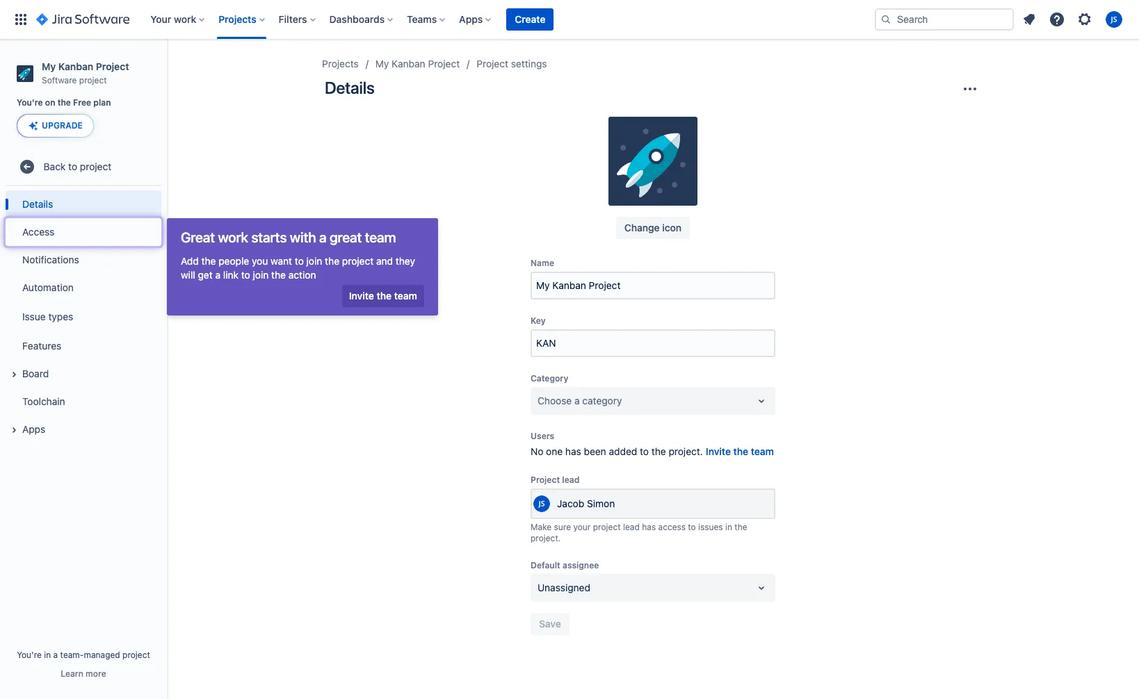 Task type: describe. For each thing, give the bounding box(es) containing it.
notifications image
[[1021, 11, 1038, 28]]

the inside button
[[377, 290, 392, 302]]

projects button
[[214, 8, 270, 31]]

Key field
[[532, 331, 774, 356]]

they
[[396, 255, 415, 267]]

features link
[[6, 333, 161, 360]]

the inside the make sure your project lead has access to issues in the project.
[[735, 522, 747, 533]]

been
[[584, 446, 606, 458]]

upgrade
[[42, 121, 83, 131]]

teams button
[[403, 8, 451, 31]]

notifications link
[[6, 246, 161, 274]]

my kanban project software project
[[42, 61, 129, 85]]

users
[[531, 431, 554, 442]]

project inside add the people you want to join the project and they will get a link to join the action
[[342, 255, 374, 267]]

team inside users no one has been added to the project. invite the team
[[751, 446, 774, 458]]

change
[[624, 222, 660, 234]]

sure
[[554, 522, 571, 533]]

upgrade button
[[17, 115, 93, 137]]

make
[[531, 522, 552, 533]]

project settings
[[477, 58, 547, 70]]

0 horizontal spatial join
[[253, 269, 269, 281]]

starts
[[251, 229, 287, 245]]

open image for choose a category
[[753, 393, 770, 410]]

1 horizontal spatial join
[[306, 255, 322, 267]]

and
[[376, 255, 393, 267]]

people
[[219, 255, 249, 267]]

you're for you're in a team-managed project
[[17, 650, 42, 661]]

banner containing your work
[[0, 0, 1139, 39]]

apps inside popup button
[[459, 13, 483, 25]]

Search field
[[875, 8, 1014, 31]]

name
[[531, 258, 554, 268]]

automation
[[22, 282, 74, 293]]

category
[[582, 395, 622, 407]]

1 vertical spatial invite the team button
[[706, 445, 774, 459]]

issue types link
[[6, 302, 161, 333]]

link
[[223, 269, 239, 281]]

more
[[86, 669, 106, 679]]

issue types
[[22, 311, 73, 323]]

a right the choose at the bottom
[[574, 395, 580, 407]]

icon
[[662, 222, 682, 234]]

your work button
[[146, 8, 210, 31]]

make sure your project lead has access to issues in the project.
[[531, 522, 747, 544]]

has inside the make sure your project lead has access to issues in the project.
[[642, 522, 656, 533]]

you're on the free plan
[[17, 97, 111, 108]]

create
[[515, 13, 546, 25]]

default assignee
[[531, 560, 599, 571]]

lead inside the make sure your project lead has access to issues in the project.
[[623, 522, 640, 533]]

project avatar image
[[609, 117, 698, 206]]

project inside the make sure your project lead has access to issues in the project.
[[593, 522, 621, 533]]

a left team-
[[53, 650, 58, 661]]

back
[[44, 161, 66, 172]]

0 horizontal spatial lead
[[562, 475, 580, 485]]

jacob simon image
[[533, 496, 550, 512]]

create button
[[507, 8, 554, 31]]

to inside the make sure your project lead has access to issues in the project.
[[688, 522, 696, 533]]

0 vertical spatial invite the team button
[[342, 285, 424, 307]]

filters
[[279, 13, 307, 25]]

back to project
[[44, 161, 111, 172]]

your work
[[150, 13, 196, 25]]

category
[[531, 373, 568, 384]]

simon
[[587, 498, 615, 510]]

0 vertical spatial details
[[325, 78, 375, 97]]

learn more
[[61, 669, 106, 679]]

dashboards button
[[325, 8, 399, 31]]

project inside the my kanban project software project
[[79, 75, 107, 85]]

toolchain
[[22, 396, 65, 407]]

my for my kanban project
[[375, 58, 389, 70]]

on
[[45, 97, 55, 108]]

board button
[[6, 360, 161, 388]]

project settings link
[[477, 56, 547, 72]]

dashboards
[[329, 13, 385, 25]]

apps button
[[455, 8, 497, 31]]

expand image for board
[[6, 367, 22, 383]]

apps inside button
[[22, 423, 45, 435]]

jacob
[[557, 498, 584, 510]]

projects for projects popup button
[[219, 13, 256, 25]]

invite inside button
[[349, 290, 374, 302]]

work for great
[[218, 229, 248, 245]]

unassigned
[[538, 582, 590, 594]]

change icon
[[624, 222, 682, 234]]

search image
[[880, 14, 892, 25]]

learn
[[61, 669, 83, 679]]

filters button
[[274, 8, 321, 31]]

users no one has been added to the project. invite the team
[[531, 431, 774, 458]]

will
[[181, 269, 195, 281]]

primary element
[[8, 0, 875, 39]]

a inside add the people you want to join the project and they will get a link to join the action
[[215, 269, 221, 281]]

to up 'action'
[[295, 255, 304, 267]]

Default assignee text field
[[538, 581, 540, 595]]

default
[[531, 560, 560, 571]]

more image
[[962, 81, 978, 97]]

project up jacob simon icon
[[531, 475, 560, 485]]

my for my kanban project software project
[[42, 61, 56, 72]]

project inside my kanban project link
[[428, 58, 460, 70]]

in inside the make sure your project lead has access to issues in the project.
[[725, 522, 732, 533]]

back to project link
[[6, 153, 161, 181]]



Task type: vqa. For each thing, say whether or not it's contained in the screenshot.
the
yes



Task type: locate. For each thing, give the bounding box(es) containing it.
to left issues
[[688, 522, 696, 533]]

teams
[[407, 13, 437, 25]]

join up 'action'
[[306, 255, 322, 267]]

to
[[68, 161, 77, 172], [295, 255, 304, 267], [241, 269, 250, 281], [640, 446, 649, 458], [688, 522, 696, 533]]

1 horizontal spatial kanban
[[392, 58, 425, 70]]

0 vertical spatial work
[[174, 13, 196, 25]]

project. inside the make sure your project lead has access to issues in the project.
[[531, 533, 561, 544]]

your profile and settings image
[[1106, 11, 1122, 28]]

appswitcher icon image
[[13, 11, 29, 28]]

0 vertical spatial lead
[[562, 475, 580, 485]]

0 vertical spatial you're
[[17, 97, 43, 108]]

1 vertical spatial you're
[[17, 650, 42, 661]]

the
[[58, 97, 71, 108], [201, 255, 216, 267], [325, 255, 339, 267], [271, 269, 286, 281], [377, 290, 392, 302], [651, 446, 666, 458], [733, 446, 748, 458], [735, 522, 747, 533]]

key
[[531, 316, 546, 326]]

one
[[546, 446, 563, 458]]

apps right teams "dropdown button"
[[459, 13, 483, 25]]

plan
[[93, 97, 111, 108]]

project. inside users no one has been added to the project. invite the team
[[669, 446, 703, 458]]

expand image inside apps button
[[6, 422, 22, 439]]

1 vertical spatial join
[[253, 269, 269, 281]]

0 horizontal spatial has
[[565, 446, 581, 458]]

a right 'get'
[[215, 269, 221, 281]]

0 vertical spatial has
[[565, 446, 581, 458]]

settings
[[511, 58, 547, 70]]

0 horizontal spatial apps
[[22, 423, 45, 435]]

access link
[[6, 219, 161, 246]]

to right link
[[241, 269, 250, 281]]

has left the access
[[642, 522, 656, 533]]

1 vertical spatial has
[[642, 522, 656, 533]]

has
[[565, 446, 581, 458], [642, 522, 656, 533]]

choose
[[538, 395, 572, 407]]

my up software
[[42, 61, 56, 72]]

0 vertical spatial team
[[365, 229, 396, 245]]

you're in a team-managed project
[[17, 650, 150, 661]]

to right back
[[68, 161, 77, 172]]

0 vertical spatial open image
[[753, 393, 770, 410]]

expand image
[[6, 367, 22, 383], [6, 422, 22, 439]]

0 horizontal spatial invite
[[349, 290, 374, 302]]

kanban up software
[[58, 61, 93, 72]]

lead up jacob
[[562, 475, 580, 485]]

you
[[252, 255, 268, 267]]

you're for you're on the free plan
[[17, 97, 43, 108]]

1 vertical spatial apps
[[22, 423, 45, 435]]

project down great
[[342, 255, 374, 267]]

free
[[73, 97, 91, 108]]

1 vertical spatial details
[[22, 198, 53, 210]]

1 horizontal spatial lead
[[623, 522, 640, 533]]

access
[[658, 522, 686, 533]]

0 horizontal spatial projects
[[219, 13, 256, 25]]

project.
[[669, 446, 703, 458], [531, 533, 561, 544]]

Name field
[[532, 273, 774, 298]]

you're left the on
[[17, 97, 43, 108]]

my kanban project
[[375, 58, 460, 70]]

want
[[271, 255, 292, 267]]

1 horizontal spatial in
[[725, 522, 732, 533]]

learn more button
[[61, 669, 106, 680]]

1 vertical spatial expand image
[[6, 422, 22, 439]]

get
[[198, 269, 213, 281]]

project. down make
[[531, 533, 561, 544]]

0 vertical spatial join
[[306, 255, 322, 267]]

features
[[22, 340, 61, 352]]

0 horizontal spatial project.
[[531, 533, 561, 544]]

1 vertical spatial projects
[[322, 58, 359, 70]]

project
[[79, 75, 107, 85], [80, 161, 111, 172], [342, 255, 374, 267], [593, 522, 621, 533], [122, 650, 150, 661]]

banner
[[0, 0, 1139, 39]]

1 horizontal spatial invite
[[706, 446, 731, 458]]

kanban down 'teams'
[[392, 58, 425, 70]]

great
[[181, 229, 215, 245]]

notifications
[[22, 254, 79, 266]]

has inside users no one has been added to the project. invite the team
[[565, 446, 581, 458]]

open image for unassigned
[[753, 580, 770, 597]]

board
[[22, 368, 49, 380]]

managed
[[84, 650, 120, 661]]

issue
[[22, 311, 46, 323]]

your
[[573, 522, 591, 533]]

my kanban project link
[[375, 56, 460, 72]]

add
[[181, 255, 199, 267]]

0 horizontal spatial details
[[22, 198, 53, 210]]

has right one
[[565, 446, 581, 458]]

in
[[725, 522, 732, 533], [44, 650, 51, 661]]

0 vertical spatial in
[[725, 522, 732, 533]]

1 vertical spatial team
[[394, 290, 417, 302]]

work inside dropdown button
[[174, 13, 196, 25]]

0 vertical spatial invite
[[349, 290, 374, 302]]

1 horizontal spatial project.
[[669, 446, 703, 458]]

project inside the project settings link
[[477, 58, 508, 70]]

help image
[[1049, 11, 1065, 28]]

1 open image from the top
[[753, 393, 770, 410]]

0 horizontal spatial kanban
[[58, 61, 93, 72]]

work
[[174, 13, 196, 25], [218, 229, 248, 245]]

my inside the my kanban project software project
[[42, 61, 56, 72]]

1 horizontal spatial apps
[[459, 13, 483, 25]]

my
[[375, 58, 389, 70], [42, 61, 56, 72]]

2 open image from the top
[[753, 580, 770, 597]]

kanban inside the my kanban project software project
[[58, 61, 93, 72]]

details down projects "link"
[[325, 78, 375, 97]]

0 vertical spatial expand image
[[6, 367, 22, 383]]

lead
[[562, 475, 580, 485], [623, 522, 640, 533]]

settings image
[[1077, 11, 1093, 28]]

1 vertical spatial in
[[44, 650, 51, 661]]

team
[[365, 229, 396, 245], [394, 290, 417, 302], [751, 446, 774, 458]]

issues
[[698, 522, 723, 533]]

project down simon
[[593, 522, 621, 533]]

projects inside popup button
[[219, 13, 256, 25]]

project up plan
[[79, 75, 107, 85]]

in right issues
[[725, 522, 732, 533]]

a
[[319, 229, 326, 245], [215, 269, 221, 281], [574, 395, 580, 407], [53, 650, 58, 661]]

work right your
[[174, 13, 196, 25]]

project inside the my kanban project software project
[[96, 61, 129, 72]]

my right projects "link"
[[375, 58, 389, 70]]

1 horizontal spatial work
[[218, 229, 248, 245]]

Category text field
[[538, 394, 540, 408]]

expand image up the toolchain
[[6, 367, 22, 383]]

lead left the access
[[623, 522, 640, 533]]

kanban for my kanban project software project
[[58, 61, 93, 72]]

kanban
[[392, 58, 425, 70], [58, 61, 93, 72]]

1 horizontal spatial invite the team button
[[706, 445, 774, 459]]

2 expand image from the top
[[6, 422, 22, 439]]

access
[[22, 226, 54, 238]]

project left settings
[[477, 58, 508, 70]]

you're
[[17, 97, 43, 108], [17, 650, 42, 661]]

projects left filters
[[219, 13, 256, 25]]

project down primary element
[[428, 58, 460, 70]]

apps down the toolchain
[[22, 423, 45, 435]]

types
[[48, 311, 73, 323]]

1 vertical spatial lead
[[623, 522, 640, 533]]

0 horizontal spatial my
[[42, 61, 56, 72]]

group containing details
[[6, 187, 161, 448]]

2 you're from the top
[[17, 650, 42, 661]]

0 horizontal spatial in
[[44, 650, 51, 661]]

a right with at left
[[319, 229, 326, 245]]

0 vertical spatial projects
[[219, 13, 256, 25]]

2 vertical spatial team
[[751, 446, 774, 458]]

0 vertical spatial apps
[[459, 13, 483, 25]]

software
[[42, 75, 77, 85]]

work up 'people'
[[218, 229, 248, 245]]

to inside users no one has been added to the project. invite the team
[[640, 446, 649, 458]]

1 expand image from the top
[[6, 367, 22, 383]]

toolchain link
[[6, 388, 161, 416]]

expand image for apps
[[6, 422, 22, 439]]

team-
[[60, 650, 84, 661]]

projects for projects "link"
[[322, 58, 359, 70]]

1 horizontal spatial has
[[642, 522, 656, 533]]

1 vertical spatial invite
[[706, 446, 731, 458]]

join down you
[[253, 269, 269, 281]]

1 horizontal spatial details
[[325, 78, 375, 97]]

1 horizontal spatial projects
[[322, 58, 359, 70]]

assignee
[[563, 560, 599, 571]]

your
[[150, 13, 171, 25]]

to right added
[[640, 446, 649, 458]]

project lead
[[531, 475, 580, 485]]

1 horizontal spatial my
[[375, 58, 389, 70]]

change icon button
[[616, 217, 690, 239]]

details link
[[6, 191, 161, 219]]

details
[[325, 78, 375, 97], [22, 198, 53, 210]]

0 horizontal spatial work
[[174, 13, 196, 25]]

1 vertical spatial work
[[218, 229, 248, 245]]

project up plan
[[96, 61, 129, 72]]

apps
[[459, 13, 483, 25], [22, 423, 45, 435]]

jacob simon
[[557, 498, 615, 510]]

sidebar navigation image
[[152, 56, 182, 83]]

choose a category
[[538, 395, 622, 407]]

projects link
[[322, 56, 359, 72]]

automation link
[[6, 274, 161, 302]]

users element
[[531, 445, 775, 459]]

no
[[531, 446, 543, 458]]

jira software image
[[36, 11, 130, 28], [36, 11, 130, 28]]

add the people you want to join the project and they will get a link to join the action
[[181, 255, 415, 281]]

project. right added
[[669, 446, 703, 458]]

project up details link
[[80, 161, 111, 172]]

kanban for my kanban project
[[392, 58, 425, 70]]

open image
[[753, 393, 770, 410], [753, 580, 770, 597]]

projects down dashboards
[[322, 58, 359, 70]]

1 vertical spatial project.
[[531, 533, 561, 544]]

expand image down the toolchain
[[6, 422, 22, 439]]

0 horizontal spatial invite the team button
[[342, 285, 424, 307]]

invite the team
[[349, 290, 417, 302]]

group
[[6, 187, 161, 448]]

1 you're from the top
[[17, 97, 43, 108]]

great
[[330, 229, 362, 245]]

details up the access
[[22, 198, 53, 210]]

with
[[290, 229, 316, 245]]

added
[[609, 446, 637, 458]]

invite inside users no one has been added to the project. invite the team
[[706, 446, 731, 458]]

in left team-
[[44, 650, 51, 661]]

apps button
[[6, 416, 161, 444]]

you're left team-
[[17, 650, 42, 661]]

great work starts with a great team
[[181, 229, 396, 245]]

team inside button
[[394, 290, 417, 302]]

work for your
[[174, 13, 196, 25]]

0 vertical spatial project.
[[669, 446, 703, 458]]

project right managed
[[122, 650, 150, 661]]

1 vertical spatial open image
[[753, 580, 770, 597]]

expand image inside board button
[[6, 367, 22, 383]]



